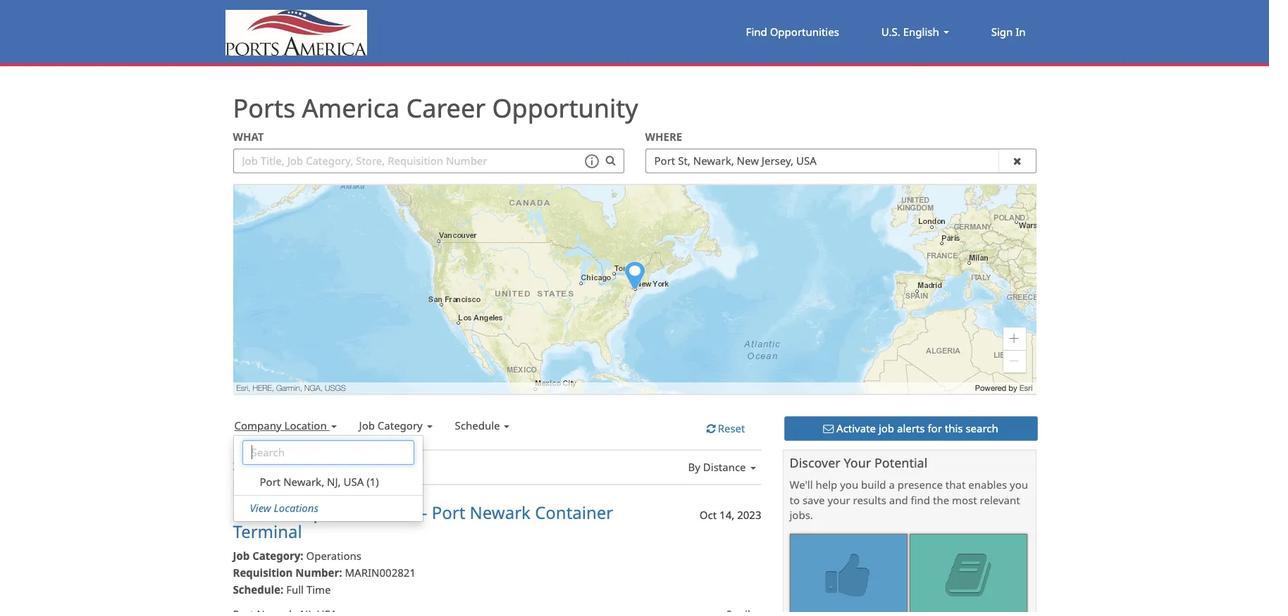 Task type: locate. For each thing, give the bounding box(es) containing it.
marine superintendent - port newark container terminal
[[233, 501, 613, 543]]

find
[[746, 24, 767, 38]]

discover
[[790, 455, 841, 471]]

sign in link
[[970, 0, 1047, 63]]

tips & tricks image
[[584, 153, 600, 169], [584, 153, 600, 169]]

: up the "number"
[[300, 549, 303, 563]]

2023
[[737, 508, 761, 522]]

by
[[688, 460, 700, 474]]

where
[[645, 130, 682, 144]]

company location
[[234, 418, 327, 432]]

None checkbox
[[234, 469, 422, 496]]

most
[[952, 493, 977, 507]]

port right -
[[432, 501, 465, 525]]

nj,
[[327, 475, 341, 489]]

by
[[1009, 383, 1017, 392]]

port up view
[[260, 475, 281, 489]]

0 vertical spatial category
[[378, 418, 423, 432]]

2 vertical spatial :
[[280, 583, 283, 597]]

category
[[378, 418, 423, 432], [252, 549, 300, 563]]

1 horizontal spatial port
[[432, 501, 465, 525]]

view
[[250, 501, 271, 515]]

category inside job category : operations requisition number : marin002821 schedule : full time
[[252, 549, 300, 563]]

none search field containing what
[[222, 130, 1047, 184]]

category up opportunities
[[378, 418, 423, 432]]

Company Location field
[[242, 440, 414, 465]]

1 vertical spatial job
[[233, 549, 250, 563]]

0 vertical spatial job
[[359, 418, 375, 432]]

category for job category
[[378, 418, 423, 432]]

: down operations
[[339, 566, 342, 580]]

showing
[[233, 456, 288, 475]]

refresh image
[[707, 423, 716, 434]]

you up your
[[840, 478, 858, 492]]

1 vertical spatial category
[[252, 549, 300, 563]]

14,
[[720, 508, 735, 522]]

schedule
[[455, 418, 500, 432], [233, 583, 280, 597]]

requisition
[[233, 566, 293, 580]]

save
[[803, 493, 825, 507]]

1 vertical spatial schedule
[[233, 583, 280, 597]]

ports america image
[[222, 10, 367, 56]]

1 vertical spatial :
[[339, 566, 342, 580]]

you
[[840, 478, 858, 492], [1010, 478, 1028, 492]]

opportunity
[[492, 91, 638, 125]]

view locations button
[[235, 496, 333, 521]]

0 vertical spatial port
[[260, 475, 281, 489]]

category for job category : operations requisition number : marin002821 schedule : full time
[[252, 549, 300, 563]]

job up opportunities
[[359, 418, 375, 432]]

newark
[[470, 501, 531, 525]]

1 horizontal spatial you
[[1010, 478, 1028, 492]]

job category : operations requisition number : marin002821 schedule : full time
[[233, 549, 416, 597]]

marin002821
[[345, 566, 416, 580]]

0 horizontal spatial category
[[252, 549, 300, 563]]

0 horizontal spatial port
[[260, 475, 281, 489]]

category inside dropdown button
[[378, 418, 423, 432]]

help
[[816, 478, 837, 492]]

oct
[[700, 508, 717, 522]]

powered by esri
[[975, 383, 1033, 392]]

port
[[260, 475, 281, 489], [432, 501, 465, 525]]

what
[[233, 130, 264, 144]]

1 horizontal spatial 1
[[320, 456, 328, 475]]

presence
[[898, 478, 943, 492]]

garmin,
[[276, 383, 302, 392]]

job inside job category : operations requisition number : marin002821 schedule : full time
[[233, 549, 250, 563]]

Where field
[[645, 148, 1036, 173]]

build
[[861, 478, 886, 492]]

oct 14, 2023
[[700, 508, 761, 522]]

results
[[853, 493, 886, 507]]

job up requisition
[[233, 549, 250, 563]]

ports america career opportunity
[[233, 91, 638, 125]]

potential
[[874, 455, 928, 471]]

2 horizontal spatial :
[[339, 566, 342, 580]]

time
[[306, 583, 331, 597]]

2 you from the left
[[1010, 478, 1028, 492]]

1 right of at the left bottom
[[320, 456, 328, 475]]

and
[[889, 493, 908, 507]]

enables
[[968, 478, 1007, 492]]

schedule button
[[454, 416, 515, 435]]

by distance button
[[687, 458, 761, 477]]

0 vertical spatial :
[[300, 549, 303, 563]]

category up requisition
[[252, 549, 300, 563]]

company location region
[[233, 435, 423, 522]]

0 horizontal spatial you
[[840, 478, 858, 492]]

1
[[292, 456, 300, 475], [320, 456, 328, 475]]

location
[[284, 418, 327, 432]]

: left full
[[280, 583, 283, 597]]

0 horizontal spatial job
[[233, 549, 250, 563]]

in
[[1016, 24, 1026, 38]]

you up relevant at the bottom right of page
[[1010, 478, 1028, 492]]

job for job category
[[359, 418, 375, 432]]

0 vertical spatial schedule
[[455, 418, 500, 432]]

job inside dropdown button
[[359, 418, 375, 432]]

1 horizontal spatial job
[[359, 418, 375, 432]]

:
[[300, 549, 303, 563], [339, 566, 342, 580], [280, 583, 283, 597]]

(1)
[[367, 475, 379, 489]]

1 vertical spatial port
[[432, 501, 465, 525]]

2 1 from the left
[[320, 456, 328, 475]]

we'll
[[790, 478, 813, 492]]

of
[[303, 456, 316, 475]]

marine superintendent - port newark container terminal link
[[233, 501, 613, 543]]

find opportunities
[[746, 24, 839, 38]]

What text field
[[233, 148, 624, 173]]

1 horizontal spatial schedule
[[455, 418, 500, 432]]

search
[[966, 421, 998, 435]]

job category button
[[358, 416, 438, 435]]

0 horizontal spatial 1
[[292, 456, 300, 475]]

jobs.
[[790, 508, 813, 522]]

0 horizontal spatial schedule
[[233, 583, 280, 597]]

none checkbox containing port newark, nj, usa
[[234, 469, 422, 496]]

usgs
[[325, 383, 346, 392]]

None search field
[[222, 130, 1047, 184]]

1 horizontal spatial category
[[378, 418, 423, 432]]

sign
[[991, 24, 1013, 38]]

job
[[359, 418, 375, 432], [233, 549, 250, 563]]

sign in
[[991, 24, 1026, 38]]

1 you from the left
[[840, 478, 858, 492]]

operations
[[306, 549, 362, 563]]

esri,
[[236, 383, 250, 392]]

ports
[[233, 91, 295, 125]]

activate
[[837, 421, 876, 435]]

usa
[[344, 475, 364, 489]]

that
[[946, 478, 966, 492]]

1 left of at the left bottom
[[292, 456, 300, 475]]



Task type: vqa. For each thing, say whether or not it's contained in the screenshot.
NGA,
yes



Task type: describe. For each thing, give the bounding box(es) containing it.
a
[[889, 478, 895, 492]]

reset button
[[692, 416, 760, 441]]

the
[[933, 493, 949, 507]]

america
[[302, 91, 400, 125]]

showing 1 of 1 opportunities
[[233, 456, 419, 475]]

search image
[[606, 155, 616, 165]]

this
[[945, 421, 963, 435]]

0 horizontal spatial :
[[280, 583, 283, 597]]

here,
[[253, 383, 274, 392]]

marine
[[233, 501, 289, 525]]

powered
[[975, 383, 1006, 392]]

u.s.
[[882, 24, 901, 38]]

locations
[[274, 501, 319, 515]]

job category
[[359, 418, 423, 432]]

view locations
[[250, 501, 319, 515]]

distance
[[703, 460, 746, 474]]

relevant
[[980, 493, 1020, 507]]

by distance
[[688, 460, 746, 474]]

1 horizontal spatial :
[[300, 549, 303, 563]]

filter opportunities region
[[222, 416, 772, 522]]

u.s. english button
[[860, 0, 970, 63]]

activate job alerts for this search
[[837, 421, 998, 435]]

port newark, nj, usa (1)
[[260, 475, 379, 489]]

find
[[911, 493, 930, 507]]

schedule inside job category : operations requisition number : marin002821 schedule : full time
[[233, 583, 280, 597]]

your
[[828, 493, 850, 507]]

opportunities
[[331, 456, 419, 475]]

nga,
[[304, 383, 323, 392]]

esri link
[[1020, 383, 1033, 392]]

full
[[286, 583, 304, 597]]

u.s. english
[[882, 24, 939, 38]]

port inside marine superintendent - port newark container terminal
[[432, 501, 465, 525]]

career
[[406, 91, 486, 125]]

number
[[296, 566, 339, 580]]

esri
[[1020, 383, 1033, 392]]

to
[[790, 493, 800, 507]]

discover your potential section
[[783, 450, 1036, 612]]

reset
[[718, 421, 745, 435]]

job
[[879, 421, 894, 435]]

none checkbox inside the company location region
[[234, 469, 422, 496]]

container
[[535, 501, 613, 525]]

1 1 from the left
[[292, 456, 300, 475]]

company
[[234, 418, 282, 432]]

company location button
[[233, 416, 342, 435]]

newark,
[[283, 475, 324, 489]]

job for job category : operations requisition number : marin002821 schedule : full time
[[233, 549, 250, 563]]

-
[[422, 501, 427, 525]]

for
[[928, 421, 942, 435]]

find opportunities link
[[725, 0, 860, 63]]

esri, here, garmin, nga, usgs
[[236, 383, 346, 392]]

alerts
[[897, 421, 925, 435]]

opportunities
[[770, 24, 839, 38]]

envelope o image
[[823, 423, 834, 434]]

schedule inside dropdown button
[[455, 418, 500, 432]]

activate job alerts for this search button
[[784, 416, 1038, 441]]

english
[[903, 24, 939, 38]]

port inside the company location region
[[260, 475, 281, 489]]

your
[[844, 455, 871, 471]]

discover your potential we'll help you build a presence that enables you to save your results and find the most relevant jobs.
[[790, 455, 1028, 522]]

clear search image
[[1013, 155, 1021, 166]]

superintendent
[[293, 501, 418, 525]]

terminal
[[233, 520, 302, 543]]



